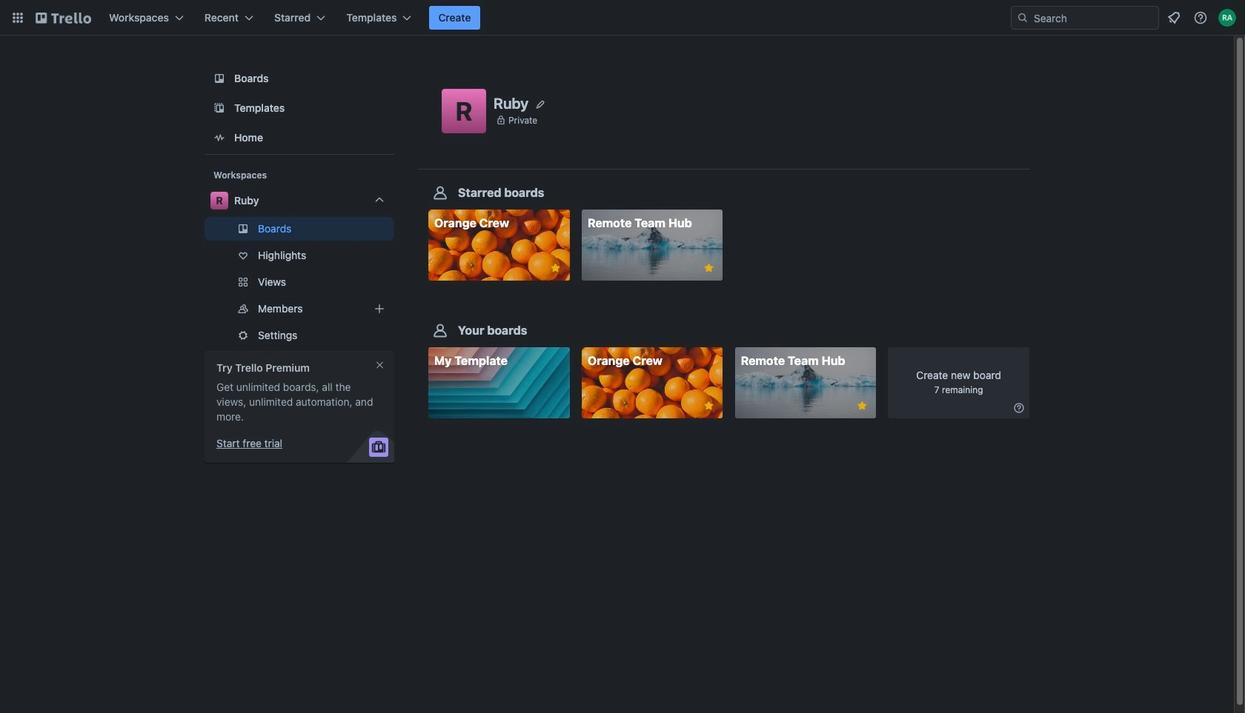 Task type: vqa. For each thing, say whether or not it's contained in the screenshot.
leftmost Click to unstar this board. It will be removed from your starred list. image
yes



Task type: describe. For each thing, give the bounding box(es) containing it.
search image
[[1017, 12, 1029, 24]]

0 notifications image
[[1165, 9, 1183, 27]]

Search field
[[1029, 7, 1158, 28]]

home image
[[210, 129, 228, 147]]

1 click to unstar this board. it will be removed from your starred list. image from the left
[[549, 262, 562, 275]]



Task type: locate. For each thing, give the bounding box(es) containing it.
back to home image
[[36, 6, 91, 30]]

sm image
[[1012, 401, 1026, 416]]

template board image
[[210, 99, 228, 117]]

0 horizontal spatial click to unstar this board. it will be removed from your starred list. image
[[549, 262, 562, 275]]

primary element
[[0, 0, 1245, 36]]

add image
[[371, 300, 388, 318]]

ruby anderson (rubyanderson7) image
[[1218, 9, 1236, 27]]

board image
[[210, 70, 228, 87]]

click to unstar this board. it will be removed from your starred list. image
[[549, 262, 562, 275], [702, 262, 715, 275]]

click to unstar this board. it will be removed from your starred list. image
[[855, 400, 869, 413]]

open information menu image
[[1193, 10, 1208, 25]]

1 horizontal spatial click to unstar this board. it will be removed from your starred list. image
[[702, 262, 715, 275]]

2 click to unstar this board. it will be removed from your starred list. image from the left
[[702, 262, 715, 275]]



